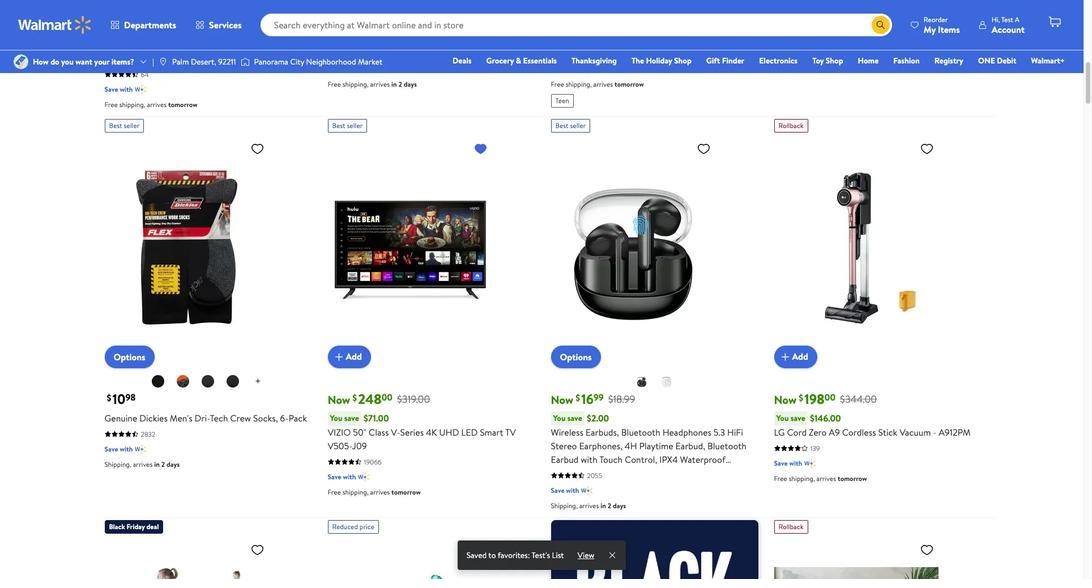 Task type: describe. For each thing, give the bounding box(es) containing it.
deals
[[453, 55, 472, 66]]

one debit
[[979, 55, 1017, 66]]

add to favorites list, wireless earbuds, bluetooth headphones 5.3 hifi stereo earphones, 4h playtime earbud, bluetooth earbud with touch control, ipx4 waterproof earphones sport headset for android ios,black image
[[698, 141, 711, 156]]

options link for $18.99
[[551, 346, 601, 368]]

1 vertical spatial bluetooth
[[708, 440, 747, 452]]

arrives down 145
[[817, 63, 837, 73]]

ios,black
[[701, 467, 738, 479]]

64
[[141, 69, 149, 79]]

save with down v505-
[[328, 472, 356, 482]]

with down bundle
[[567, 64, 580, 73]]

led inside you save $71.00 vizio 50" class v-series 4k uhd led smart tv v505-j09
[[462, 426, 478, 439]]

genuine dickies men's dri-tech crew socks, 6-pack
[[105, 412, 307, 424]]

genuine
[[105, 412, 137, 424]]

save with down bundle
[[551, 64, 580, 73]]

add for 198
[[793, 351, 809, 363]]

price
[[360, 522, 375, 532]]

6-
[[280, 412, 289, 424]]

add for 248
[[346, 351, 362, 363]]

you for vizio
[[330, 412, 343, 424]]

92211
[[218, 56, 236, 67]]

139
[[811, 444, 821, 453]]

arrives down thanksgiving at the right of page
[[594, 79, 613, 89]]

genuine dickies men's dri-tech crew socks, 6-pack image
[[105, 137, 269, 359]]

free up reduced
[[328, 487, 341, 497]]

neighborhood
[[306, 56, 356, 67]]

41mm
[[209, 38, 232, 51]]

240
[[440, 18, 456, 30]]

you for saluspa
[[330, 4, 343, 16]]

tv
[[506, 426, 516, 439]]

free down 'neighborhood' at the left top of page
[[328, 79, 341, 89]]

gray image
[[226, 374, 240, 388]]

00 for 198
[[825, 391, 836, 404]]

saved to favorites: test's list
[[467, 550, 564, 561]]

50"
[[353, 426, 367, 439]]

with down cord in the bottom of the page
[[790, 458, 803, 468]]

arrives down 2832
[[133, 460, 153, 469]]

deal
[[147, 522, 159, 532]]

$ for 198
[[799, 392, 804, 404]]

black image for $18.99
[[635, 374, 649, 388]]

$ for 16
[[576, 392, 581, 404]]

add to favorites list, lg cord zero a9 cordless stick vacuum - a912pm image
[[921, 141, 935, 156]]

you for from
[[107, 4, 119, 16]]

essentials
[[524, 55, 557, 66]]

arrives down '19066'
[[370, 487, 390, 497]]

save down 'your'
[[105, 84, 118, 94]]

friday
[[127, 522, 145, 532]]

teen
[[556, 96, 570, 105]]

you save $50.00 saluspa 77" x 26" hollywood 240 gal. inflatable hot tub with led lights, 104f max temperature
[[328, 4, 529, 44]]

electronics
[[760, 55, 798, 66]]

save with down earphones
[[551, 486, 580, 495]]

gift
[[707, 55, 721, 66]]

j09
[[352, 440, 367, 452]]

best for $319.00
[[332, 121, 346, 130]]

items?
[[112, 56, 134, 67]]

save for $100.99
[[791, 4, 806, 16]]

days right 3+
[[855, 63, 868, 73]]

best seller for $18.99
[[556, 121, 586, 130]]

add button for 248
[[328, 346, 371, 368]]

crew
[[230, 412, 251, 424]]

add to favorites list, mr. kate daphne upholstered bed with headboard and modern platform frame, queen, ivory velvet image
[[921, 543, 935, 557]]

Search search field
[[261, 14, 893, 36]]

you for wireless
[[554, 412, 566, 424]]

save with down lg
[[775, 458, 803, 468]]

Walmart Site-Wide search field
[[261, 14, 893, 36]]

now for 16
[[551, 392, 574, 407]]

free down 'your'
[[105, 100, 118, 109]]

tomorrow for vizio 50" class v-series 4k uhd led smart tv v505-j09
[[392, 487, 421, 497]]

you for kalorik
[[777, 4, 789, 16]]

black friday deal
[[109, 522, 159, 532]]

oven,
[[904, 18, 928, 30]]

options link for 10
[[105, 346, 155, 368]]

list
[[552, 550, 564, 561]]

a912pm
[[939, 426, 971, 439]]

now for 248
[[328, 392, 351, 407]]

registry
[[935, 55, 964, 66]]

panorama
[[254, 56, 288, 67]]

options inside "you save options from $329.00 – $399.00"
[[105, 17, 132, 29]]

dickies
[[140, 412, 168, 424]]

shipping, down 64 at the left of the page
[[119, 100, 145, 109]]

playstation
[[551, 18, 595, 30]]

best seller for $319.00
[[332, 121, 363, 130]]

save down lg
[[775, 458, 788, 468]]

dri-
[[195, 412, 210, 424]]

grocery & essentials
[[487, 55, 557, 66]]

temperature
[[449, 32, 499, 44]]

walmart+ link
[[1027, 54, 1071, 67]]

in left 3+
[[838, 63, 844, 73]]

apple watch series 9 gps 41mm silver aluminum case with storm blue sport band - s/m
[[105, 38, 298, 64]]

tech
[[210, 412, 228, 424]]

to
[[489, 550, 496, 561]]

$ inside $ 10 98
[[107, 392, 111, 404]]

free down the steel,
[[775, 63, 788, 73]]

toy shop link
[[808, 54, 849, 67]]

days down 104f
[[404, 79, 417, 89]]

add to cart image for 248
[[332, 350, 346, 364]]

do
[[51, 56, 59, 67]]

gift finder
[[707, 55, 745, 66]]

earbuds,
[[586, 426, 620, 439]]

26
[[830, 18, 840, 30]]

sport inside the you save $2.00 wireless earbuds, bluetooth headphones 5.3 hifi stereo earphones, 4h playtime earbud, bluetooth earbud with touch control, ipx4 waterproof earphones sport headset for android ios,black
[[595, 467, 616, 479]]

2 down lights,
[[399, 79, 402, 89]]

thanksgiving
[[572, 55, 617, 66]]

vizio
[[328, 426, 351, 439]]

v505-
[[328, 440, 352, 452]]

0 vertical spatial walmart plus image
[[358, 63, 370, 75]]

close image
[[608, 551, 618, 560]]

$329.00
[[153, 17, 180, 29]]

free shipping, arrives tomorrow for apple watch series 9 gps 41mm silver aluminum case with storm blue sport band - s/m
[[105, 100, 198, 109]]

arrives down 139
[[817, 474, 837, 483]]

0 vertical spatial shipping, arrives in 2 days
[[105, 460, 180, 469]]

with down items?
[[120, 84, 133, 94]]

earphones,
[[580, 440, 623, 452]]

arrives down 2055
[[580, 501, 599, 511]]

- inside you save $146.00 lg cord zero a9 cordless stick vacuum - a912pm
[[934, 426, 937, 439]]

test
[[1002, 14, 1014, 24]]

hollywood
[[396, 18, 438, 30]]

gift finder link
[[702, 54, 750, 67]]

registry link
[[930, 54, 969, 67]]

black with accents image
[[176, 374, 190, 388]]

fryer
[[881, 18, 902, 30]]

shipping, down '19066'
[[343, 487, 369, 497]]

|
[[153, 56, 154, 67]]

services
[[209, 19, 242, 31]]

best seller for 10
[[109, 121, 140, 130]]

add to favorites list, genuine dickies men's dri-tech crew socks, 6-pack image
[[251, 141, 264, 156]]

save for $71.00
[[345, 412, 359, 424]]

with down v505-
[[343, 472, 356, 482]]

city
[[290, 56, 305, 67]]

save with down the "genuine"
[[105, 444, 133, 454]]

class
[[369, 426, 389, 439]]

saved
[[467, 550, 487, 561]]

a inside hi, test a account
[[1016, 14, 1020, 24]]

vacuum
[[900, 426, 932, 439]]

air
[[868, 18, 879, 30]]

2055
[[588, 471, 603, 480]]

days down the men's
[[167, 460, 180, 469]]

you
[[61, 56, 74, 67]]

finder
[[723, 55, 745, 66]]

departments button
[[101, 11, 186, 39]]

options for 10
[[114, 351, 146, 363]]

wireless earbuds, bluetooth headphones 5.3 hifi stereo earphones, 4h playtime earbud, bluetooth earbud with touch control, ipx4 waterproof earphones sport headset for android ios,black image
[[551, 137, 716, 359]]

arrives down 64 at the left of the page
[[147, 100, 167, 109]]

stereo
[[551, 440, 577, 452]]

apple
[[105, 38, 127, 51]]

the holiday shop
[[632, 55, 692, 66]]

smart
[[480, 426, 504, 439]]

00 for 248
[[382, 391, 393, 404]]

1 rollback from the top
[[779, 121, 804, 130]]

shipping, down market
[[343, 79, 369, 89]]

shop inside the holiday shop link
[[675, 55, 692, 66]]

remove from favorites list, vizio 50" class v-series 4k uhd led smart tv v505-j09 image
[[474, 141, 488, 156]]

add to cart image for 198
[[779, 350, 793, 364]]

free down lg
[[775, 474, 788, 483]]

search icon image
[[877, 20, 886, 29]]

save with down items?
[[105, 84, 133, 94]]

you save $100.99 kalorik maxx 26 quart air fryer oven, stainless steel, a large chicken, 26-quart capacity
[[775, 4, 964, 44]]

 image for how
[[14, 54, 28, 69]]

one
[[979, 55, 996, 66]]

$344.00
[[841, 392, 878, 407]]

$399.00
[[188, 17, 216, 29]]

318
[[364, 49, 374, 59]]



Task type: locate. For each thing, give the bounding box(es) containing it.
0 horizontal spatial shipping,
[[105, 460, 131, 469]]

1 add from the left
[[346, 351, 362, 363]]

earphones
[[551, 467, 593, 479]]

you up apple
[[107, 4, 119, 16]]

arrives down market
[[370, 79, 390, 89]]

0 horizontal spatial shop
[[675, 55, 692, 66]]

2 seller from the left
[[347, 121, 363, 130]]

with left market
[[343, 64, 356, 73]]

sport
[[191, 52, 212, 64], [595, 467, 616, 479]]

now inside now $ 16 99 $18.99
[[551, 392, 574, 407]]

2 down dickies
[[161, 460, 165, 469]]

test's
[[532, 550, 551, 561]]

$60.99
[[587, 4, 614, 16]]

0 horizontal spatial led
[[363, 32, 379, 44]]

0 vertical spatial led
[[363, 32, 379, 44]]

0 horizontal spatial add
[[346, 351, 362, 363]]

3 seller from the left
[[571, 121, 586, 130]]

free up the 'teen'
[[551, 79, 565, 89]]

series left 4k
[[401, 426, 424, 439]]

free shipping, arrives in 2 days
[[328, 79, 417, 89]]

shipping, down earphones
[[551, 501, 578, 511]]

now for 198
[[775, 392, 797, 407]]

1 $ from the left
[[107, 392, 111, 404]]

walmart plus image down 64 at the left of the page
[[135, 84, 146, 95]]

with inside the you save $2.00 wireless earbuds, bluetooth headphones 5.3 hifi stereo earphones, 4h playtime earbud, bluetooth earbud with touch control, ipx4 waterproof earphones sport headset for android ios,black
[[581, 453, 598, 466]]

with down saluspa
[[344, 32, 361, 44]]

1 horizontal spatial options link
[[551, 346, 601, 368]]

add up 198
[[793, 351, 809, 363]]

shipping,
[[105, 460, 131, 469], [551, 501, 578, 511]]

bluetooth down 5.3
[[708, 440, 747, 452]]

capacity
[[902, 32, 936, 44]]

26-
[[863, 32, 876, 44]]

1 horizontal spatial series
[[401, 426, 424, 439]]

0 horizontal spatial 00
[[382, 391, 393, 404]]

26"
[[381, 18, 394, 30]]

electronics link
[[755, 54, 803, 67]]

shop inside toy shop link
[[826, 55, 844, 66]]

now inside now $ 248 00 $319.00
[[328, 392, 351, 407]]

quart
[[842, 18, 866, 30], [876, 32, 900, 44]]

1 horizontal spatial walmart plus image
[[358, 63, 370, 75]]

in down 2832
[[154, 460, 160, 469]]

add to cart image
[[332, 350, 346, 364], [779, 350, 793, 364]]

android
[[667, 467, 698, 479]]

walmart plus image down the '299'
[[582, 63, 593, 75]]

1 horizontal spatial seller
[[347, 121, 363, 130]]

days down headset
[[613, 501, 627, 511]]

options link up 98
[[105, 346, 155, 368]]

now $ 198 00 $344.00
[[775, 389, 878, 408]]

free shipping, arrives tomorrow for vizio 50" class v-series 4k uhd led smart tv v505-j09
[[328, 487, 421, 497]]

walmart image
[[18, 16, 92, 34]]

3 best from the left
[[556, 121, 569, 130]]

touch
[[600, 453, 623, 466]]

socks,
[[253, 412, 278, 424]]

3 best seller from the left
[[556, 121, 586, 130]]

now inside the now $ 198 00 $344.00
[[775, 392, 797, 407]]

$
[[107, 392, 111, 404], [353, 392, 357, 404], [576, 392, 581, 404], [799, 392, 804, 404]]

2
[[745, 18, 750, 30], [399, 79, 402, 89], [161, 460, 165, 469], [608, 501, 612, 511]]

hi,
[[992, 14, 1001, 24]]

now left 16
[[551, 392, 574, 407]]

with inside you save $50.00 saluspa 77" x 26" hollywood 240 gal. inflatable hot tub with led lights, 104f max temperature
[[344, 32, 361, 44]]

- inside apple watch series 9 gps 41mm silver aluminum case with storm blue sport band - s/m
[[237, 52, 240, 64]]

$ left 248
[[353, 392, 357, 404]]

black image
[[151, 374, 165, 388], [635, 374, 649, 388]]

0 horizontal spatial add to cart image
[[332, 350, 346, 364]]

free shipping, arrives tomorrow down 139
[[775, 474, 868, 483]]

lg cord zero a9 cordless stick vacuum - a912pm image
[[775, 137, 939, 359]]

1 00 from the left
[[382, 391, 393, 404]]

$ for 248
[[353, 392, 357, 404]]

man
[[726, 18, 743, 30]]

$71.00
[[364, 412, 389, 425]]

walmart plus image down 2832
[[135, 444, 146, 455]]

save down bundle
[[551, 64, 565, 73]]

add
[[346, 351, 362, 363], [793, 351, 809, 363]]

your
[[94, 56, 110, 67]]

zero
[[810, 426, 827, 439]]

control,
[[625, 453, 658, 466]]

best for 10
[[109, 121, 122, 130]]

large
[[807, 32, 827, 44]]

2 $ from the left
[[353, 392, 357, 404]]

panorama city neighborhood market
[[254, 56, 383, 67]]

1 vertical spatial -
[[237, 52, 240, 64]]

0 horizontal spatial best
[[109, 121, 122, 130]]

seller for 10
[[124, 121, 140, 130]]

save down tub in the top of the page
[[328, 64, 342, 73]]

seller for $319.00
[[347, 121, 363, 130]]

0 vertical spatial rollback
[[779, 121, 804, 130]]

save inside you save $60.99 playstation 5 disc console - marvel's spider-man 2 bundle
[[568, 4, 583, 16]]

gal.
[[458, 18, 473, 30]]

tomorrow for apple watch series 9 gps 41mm silver aluminum case with storm blue sport band - s/m
[[168, 100, 198, 109]]

seller for $18.99
[[571, 121, 586, 130]]

earbud
[[551, 453, 579, 466]]

2 inside you save $60.99 playstation 5 disc console - marvel's spider-man 2 bundle
[[745, 18, 750, 30]]

4h
[[625, 440, 638, 452]]

2 down touch
[[608, 501, 612, 511]]

1 horizontal spatial -
[[658, 18, 662, 30]]

1 horizontal spatial shipping, arrives in 2 days
[[551, 501, 627, 511]]

shop right holiday
[[675, 55, 692, 66]]

sport down touch
[[595, 467, 616, 479]]

1 horizontal spatial black image
[[635, 374, 649, 388]]

00 up $71.00
[[382, 391, 393, 404]]

you inside you save $146.00 lg cord zero a9 cordless stick vacuum - a912pm
[[777, 412, 789, 424]]

0 vertical spatial series
[[157, 38, 180, 51]]

add to favorites list, dyson v15 detect absolute vacuum | iron/gold | new image
[[474, 543, 488, 557]]

black image left black with accents image
[[151, 374, 165, 388]]

hi, test a account
[[992, 14, 1026, 35]]

you inside you save $71.00 vizio 50" class v-series 4k uhd led smart tv v505-j09
[[330, 412, 343, 424]]

2 00 from the left
[[825, 391, 836, 404]]

you for lg
[[777, 412, 789, 424]]

with inside apple watch series 9 gps 41mm silver aluminum case with storm blue sport band - s/m
[[126, 52, 143, 64]]

save with
[[328, 64, 356, 73], [551, 64, 580, 73], [105, 84, 133, 94], [105, 444, 133, 454], [775, 458, 803, 468], [328, 472, 356, 482], [551, 486, 580, 495]]

2 best seller from the left
[[332, 121, 363, 130]]

free shipping, arrives tomorrow down 64 at the left of the page
[[105, 100, 198, 109]]

view
[[578, 550, 595, 561]]

max
[[430, 32, 447, 44]]

1 horizontal spatial shipping,
[[551, 501, 578, 511]]

00 inside the now $ 198 00 $344.00
[[825, 391, 836, 404]]

you up wireless
[[554, 412, 566, 424]]

00 up $146.00
[[825, 391, 836, 404]]

save inside you save $50.00 saluspa 77" x 26" hollywood 240 gal. inflatable hot tub with led lights, 104f max temperature
[[345, 4, 359, 16]]

1 black image from the left
[[151, 374, 165, 388]]

with down earphones
[[567, 486, 580, 495]]

2 horizontal spatial walmart plus image
[[582, 485, 593, 496]]

quart up chicken,
[[842, 18, 866, 30]]

$ left 198
[[799, 392, 804, 404]]

the
[[632, 55, 645, 66]]

4 $ from the left
[[799, 392, 804, 404]]

1 best from the left
[[109, 121, 122, 130]]

0 vertical spatial -
[[658, 18, 662, 30]]

you up "kalorik"
[[777, 4, 789, 16]]

1 horizontal spatial a
[[1016, 14, 1020, 24]]

walmart plus image down '19066'
[[358, 471, 370, 483]]

2 horizontal spatial -
[[934, 426, 937, 439]]

1 horizontal spatial now
[[551, 392, 574, 407]]

you inside the you save $2.00 wireless earbuds, bluetooth headphones 5.3 hifi stereo earphones, 4h playtime earbud, bluetooth earbud with touch control, ipx4 waterproof earphones sport headset for android ios,black
[[554, 412, 566, 424]]

you inside "you save options from $329.00 – $399.00"
[[107, 4, 119, 16]]

1 add to cart image from the left
[[332, 350, 346, 364]]

best seller
[[109, 121, 140, 130], [332, 121, 363, 130], [556, 121, 586, 130]]

v-
[[391, 426, 401, 439]]

0 horizontal spatial series
[[157, 38, 180, 51]]

0 horizontal spatial seller
[[124, 121, 140, 130]]

you save $2.00 wireless earbuds, bluetooth headphones 5.3 hifi stereo earphones, 4h playtime earbud, bluetooth earbud with touch control, ipx4 waterproof earphones sport headset for android ios,black
[[551, 412, 747, 479]]

$18.99
[[609, 392, 636, 407]]

1 shop from the left
[[675, 55, 692, 66]]

1 horizontal spatial add button
[[775, 346, 818, 368]]

save for $50.00
[[345, 4, 359, 16]]

best for $18.99
[[556, 121, 569, 130]]

you save options from $329.00 – $399.00
[[105, 4, 216, 29]]

blue
[[171, 52, 189, 64]]

save down earphones
[[551, 486, 565, 495]]

add up 248
[[346, 351, 362, 363]]

0 horizontal spatial best seller
[[109, 121, 140, 130]]

- inside you save $60.99 playstation 5 disc console - marvel's spider-man 2 bundle
[[658, 18, 662, 30]]

charcoal image
[[201, 374, 215, 388]]

gps
[[190, 38, 207, 51]]

0 horizontal spatial sport
[[191, 52, 212, 64]]

led inside you save $50.00 saluspa 77" x 26" hollywood 240 gal. inflatable hot tub with led lights, 104f max temperature
[[363, 32, 379, 44]]

ipx4
[[660, 453, 678, 466]]

add button
[[328, 346, 371, 368], [775, 346, 818, 368]]

headphones
[[663, 426, 712, 439]]

spider-
[[698, 18, 726, 30]]

1 horizontal spatial quart
[[876, 32, 900, 44]]

0 vertical spatial sport
[[191, 52, 212, 64]]

2 right the man
[[745, 18, 750, 30]]

seller
[[124, 121, 140, 130], [347, 121, 363, 130], [571, 121, 586, 130]]

you inside you save $50.00 saluspa 77" x 26" hollywood 240 gal. inflatable hot tub with led lights, 104f max temperature
[[330, 4, 343, 16]]

days
[[855, 63, 868, 73], [404, 79, 417, 89], [167, 460, 180, 469], [613, 501, 627, 511]]

2 horizontal spatial best seller
[[556, 121, 586, 130]]

shipping, down 145
[[790, 63, 816, 73]]

+ button
[[246, 373, 270, 391]]

2 now from the left
[[551, 392, 574, 407]]

299
[[588, 49, 599, 59]]

series inside you save $71.00 vizio 50" class v-series 4k uhd led smart tv v505-j09
[[401, 426, 424, 439]]

white image
[[660, 374, 674, 388]]

save for options
[[121, 4, 136, 16]]

2 horizontal spatial now
[[775, 392, 797, 407]]

1 horizontal spatial  image
[[241, 56, 250, 67]]

shipping, arrives in 2 days down 2055
[[551, 501, 627, 511]]

options up apple
[[105, 17, 132, 29]]

1 seller from the left
[[124, 121, 140, 130]]

0 horizontal spatial walmart plus image
[[135, 84, 146, 95]]

walmart plus image for wireless earbuds, bluetooth headphones 5.3 hifi stereo earphones, 4h playtime earbud, bluetooth earbud with touch control, ipx4 waterproof earphones sport headset for android ios,black
[[582, 485, 593, 496]]

reduced price
[[332, 522, 375, 532]]

0 vertical spatial shipping,
[[105, 460, 131, 469]]

walmart plus image for apple watch series 9 gps 41mm silver aluminum case with storm blue sport band - s/m
[[135, 84, 146, 95]]

walmart plus image down 318
[[358, 63, 370, 75]]

0 horizontal spatial bluetooth
[[622, 426, 661, 439]]

–
[[182, 17, 186, 29]]

walmart plus image
[[358, 63, 370, 75], [135, 84, 146, 95], [582, 485, 593, 496]]

1 best seller from the left
[[109, 121, 140, 130]]

 image
[[14, 54, 28, 69], [241, 56, 250, 67]]

save for $146.00
[[791, 412, 806, 424]]

now left 198
[[775, 392, 797, 407]]

with down watch
[[126, 52, 143, 64]]

you save $146.00 lg cord zero a9 cordless stick vacuum - a912pm
[[775, 412, 971, 439]]

walmart plus image down 139
[[805, 458, 817, 469]]

 image down the silver
[[241, 56, 250, 67]]

$100.99
[[811, 4, 841, 16]]

3 now from the left
[[775, 392, 797, 407]]

2 horizontal spatial seller
[[571, 121, 586, 130]]

1 horizontal spatial bluetooth
[[708, 440, 747, 452]]

mr. kate daphne upholstered bed with headboard and modern platform frame, queen, ivory velvet image
[[775, 538, 939, 579]]

led down 77"
[[363, 32, 379, 44]]

free shipping, arrives tomorrow down thanksgiving at the right of page
[[551, 79, 644, 89]]

reduced
[[332, 522, 358, 532]]

248
[[358, 389, 382, 408]]

 image
[[159, 57, 168, 66]]

2 shop from the left
[[826, 55, 844, 66]]

save inside "you save options from $329.00 – $399.00"
[[121, 4, 136, 16]]

save down v505-
[[328, 472, 342, 482]]

black image for 10
[[151, 374, 165, 388]]

2 best from the left
[[332, 121, 346, 130]]

1 horizontal spatial best
[[332, 121, 346, 130]]

1 horizontal spatial 00
[[825, 391, 836, 404]]

reorder my items
[[925, 14, 961, 35]]

1 options link from the left
[[105, 346, 155, 368]]

cordless
[[843, 426, 877, 439]]

$ inside the now $ 198 00 $344.00
[[799, 392, 804, 404]]

1 horizontal spatial add to cart image
[[779, 350, 793, 364]]

 image left how
[[14, 54, 28, 69]]

bluetooth up 4h
[[622, 426, 661, 439]]

2 add from the left
[[793, 351, 809, 363]]

2 rollback from the top
[[779, 522, 804, 532]]

debit
[[998, 55, 1017, 66]]

2 black image from the left
[[635, 374, 649, 388]]

you for playstation
[[554, 4, 566, 16]]

add to favorites list, ssphpplie walking pad 300lb, 40*16 walking area under desk treadmillwith remote control 2 in 1 portable walking pad treadmill for home/office(white) image
[[251, 543, 264, 557]]

pack
[[289, 412, 307, 424]]

bundle
[[551, 32, 578, 44]]

0 horizontal spatial -
[[237, 52, 240, 64]]

0 horizontal spatial shipping, arrives in 2 days
[[105, 460, 180, 469]]

1 horizontal spatial sport
[[595, 467, 616, 479]]

0 horizontal spatial now
[[328, 392, 351, 407]]

0 horizontal spatial options link
[[105, 346, 155, 368]]

a inside you save $100.99 kalorik maxx 26 quart air fryer oven, stainless steel, a large chicken, 26-quart capacity
[[799, 32, 805, 44]]

in down lights,
[[392, 79, 397, 89]]

tomorrow for lg cord zero a9 cordless stick vacuum - a912pm
[[838, 474, 868, 483]]

vizio 50" class v-series 4k uhd led smart tv v505-j09 image
[[328, 137, 492, 359]]

with up 2055
[[581, 453, 598, 466]]

$ inside now $ 248 00 $319.00
[[353, 392, 357, 404]]

hifi
[[728, 426, 744, 439]]

$ left 10
[[107, 392, 111, 404]]

0 horizontal spatial black image
[[151, 374, 165, 388]]

save inside you save $100.99 kalorik maxx 26 quart air fryer oven, stainless steel, a large chicken, 26-quart capacity
[[791, 4, 806, 16]]

a left large
[[799, 32, 805, 44]]

in down 2055
[[601, 501, 606, 511]]

1 now from the left
[[328, 392, 351, 407]]

2 add to cart image from the left
[[779, 350, 793, 364]]

- right "console"
[[658, 18, 662, 30]]

3 $ from the left
[[576, 392, 581, 404]]

shop left 3+
[[826, 55, 844, 66]]

bluetooth
[[622, 426, 661, 439], [708, 440, 747, 452]]

walmart plus image down 2055
[[582, 485, 593, 496]]

0 horizontal spatial  image
[[14, 54, 28, 69]]

save down the "genuine"
[[105, 444, 118, 454]]

1 vertical spatial walmart plus image
[[135, 84, 146, 95]]

1 vertical spatial a
[[799, 32, 805, 44]]

options
[[105, 17, 132, 29], [114, 351, 146, 363], [560, 351, 592, 363]]

$ left 16
[[576, 392, 581, 404]]

0 vertical spatial bluetooth
[[622, 426, 661, 439]]

- right '92211'
[[237, 52, 240, 64]]

1 add button from the left
[[328, 346, 371, 368]]

save up "from"
[[121, 4, 136, 16]]

add button up 248
[[328, 346, 371, 368]]

0 horizontal spatial add button
[[328, 346, 371, 368]]

add button for 198
[[775, 346, 818, 368]]

00 inside now $ 248 00 $319.00
[[382, 391, 393, 404]]

$50.00
[[364, 4, 391, 16]]

add button up 198
[[775, 346, 818, 368]]

9
[[183, 38, 188, 51]]

save with left market
[[328, 64, 356, 73]]

toy shop
[[813, 55, 844, 66]]

tub
[[328, 32, 342, 44]]

2 vertical spatial walmart plus image
[[582, 485, 593, 496]]

0 horizontal spatial quart
[[842, 18, 866, 30]]

0 horizontal spatial a
[[799, 32, 805, 44]]

1 horizontal spatial best seller
[[332, 121, 363, 130]]

now $ 16 99 $18.99
[[551, 389, 636, 408]]

1 horizontal spatial shop
[[826, 55, 844, 66]]

2 horizontal spatial best
[[556, 121, 569, 130]]

shipping, down the "genuine"
[[105, 460, 131, 469]]

1 vertical spatial series
[[401, 426, 424, 439]]

uhd
[[439, 426, 459, 439]]

home
[[859, 55, 879, 66]]

save for $2.00
[[568, 412, 583, 424]]

you up the playstation
[[554, 4, 566, 16]]

0 vertical spatial quart
[[842, 18, 866, 30]]

options link up 16
[[551, 346, 601, 368]]

sport down gps
[[191, 52, 212, 64]]

2 vertical spatial -
[[934, 426, 937, 439]]

2 options link from the left
[[551, 346, 601, 368]]

save inside you save $146.00 lg cord zero a9 cordless stick vacuum - a912pm
[[791, 412, 806, 424]]

1 horizontal spatial led
[[462, 426, 478, 439]]

save up wireless
[[568, 412, 583, 424]]

options up 98
[[114, 351, 146, 363]]

shipping, up the 'teen'
[[566, 79, 592, 89]]

kalorik
[[775, 18, 802, 30]]

lights,
[[381, 32, 407, 44]]

series inside apple watch series 9 gps 41mm silver aluminum case with storm blue sport band - s/m
[[157, 38, 180, 51]]

save up saluspa
[[345, 4, 359, 16]]

cord
[[788, 426, 807, 439]]

led right uhd
[[462, 426, 478, 439]]

ssphpplie walking pad 300lb, 40*16 walking area under desk treadmillwith remote control 2 in 1 portable walking pad treadmill for home/office(white) image
[[105, 538, 269, 579]]

0 vertical spatial a
[[1016, 14, 1020, 24]]

$146.00
[[811, 412, 842, 425]]

cart contains 0 items total amount $0.00 image
[[1049, 15, 1062, 29]]

free shipping, arrives tomorrow for lg cord zero a9 cordless stick vacuum - a912pm
[[775, 474, 868, 483]]

1 vertical spatial quart
[[876, 32, 900, 44]]

1 vertical spatial shipping, arrives in 2 days
[[551, 501, 627, 511]]

$ inside now $ 16 99 $18.99
[[576, 392, 581, 404]]

1 horizontal spatial add
[[793, 351, 809, 363]]

10
[[113, 389, 125, 408]]

walmart plus image
[[582, 63, 593, 75], [135, 444, 146, 455], [805, 458, 817, 469], [358, 471, 370, 483]]

you save $60.99 playstation 5 disc console - marvel's spider-man 2 bundle
[[551, 4, 750, 44]]

fashion
[[894, 55, 920, 66]]

shipping, down 139
[[790, 474, 816, 483]]

you inside you save $60.99 playstation 5 disc console - marvel's spider-man 2 bundle
[[554, 4, 566, 16]]

2 add button from the left
[[775, 346, 818, 368]]

 image for panorama
[[241, 56, 250, 67]]

save inside you save $71.00 vizio 50" class v-series 4k uhd led smart tv v505-j09
[[345, 412, 359, 424]]

toy
[[813, 55, 825, 66]]

free shipping, arrives in 3+ days
[[775, 63, 868, 73]]

98
[[125, 391, 136, 404]]

shipping, arrives in 2 days down 2832
[[105, 460, 180, 469]]

with down the "genuine"
[[120, 444, 133, 454]]

how do you want your items?
[[33, 56, 134, 67]]

you inside you save $100.99 kalorik maxx 26 quart air fryer oven, stainless steel, a large chicken, 26-quart capacity
[[777, 4, 789, 16]]

options for $18.99
[[560, 351, 592, 363]]

options up 16
[[560, 351, 592, 363]]

sport inside apple watch series 9 gps 41mm silver aluminum case with storm blue sport band - s/m
[[191, 52, 212, 64]]

save inside the you save $2.00 wireless earbuds, bluetooth headphones 5.3 hifi stereo earphones, 4h playtime earbud, bluetooth earbud with touch control, ipx4 waterproof earphones sport headset for android ios,black
[[568, 412, 583, 424]]

x
[[374, 18, 379, 30]]

1 vertical spatial led
[[462, 426, 478, 439]]

1 vertical spatial sport
[[595, 467, 616, 479]]

save for $60.99
[[568, 4, 583, 16]]

1 vertical spatial shipping,
[[551, 501, 578, 511]]

one debit link
[[974, 54, 1022, 67]]

dyson v15 detect absolute vacuum | iron/gold | new image
[[328, 538, 492, 579]]

now left 248
[[328, 392, 351, 407]]

1 vertical spatial rollback
[[779, 522, 804, 532]]



Task type: vqa. For each thing, say whether or not it's contained in the screenshot.
A inside You save $100.99 Kalorik MAXX 26 Quart Air Fryer Oven, Stainless Steel, A large chicken, 26-Quart Capacity
yes



